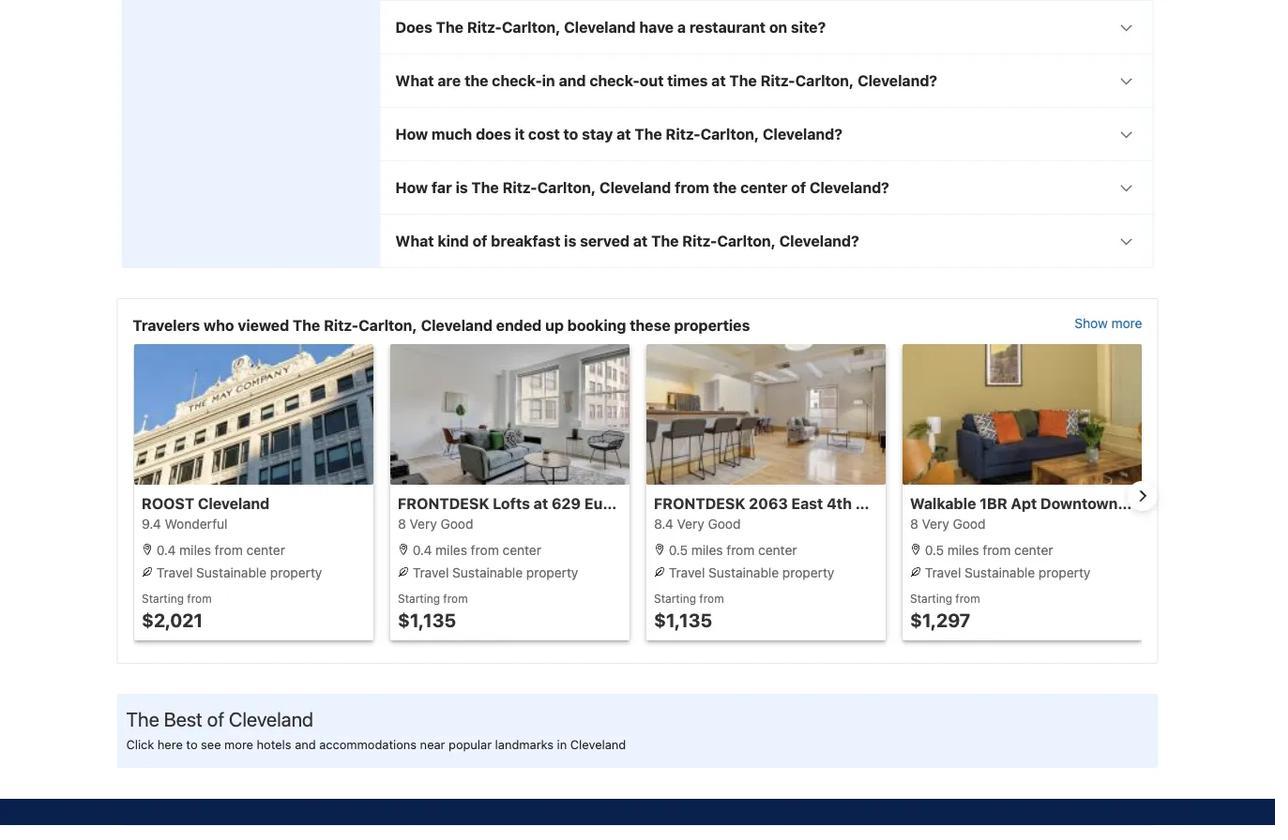 Task type: describe. For each thing, give the bounding box(es) containing it.
sustainable for lofts
[[452, 565, 522, 581]]

carlton, inside the what are the check-in and check-out times at the ritz-carlton, cleveland? dropdown button
[[795, 72, 854, 90]]

travelers
[[133, 317, 200, 335]]

4th
[[826, 495, 851, 513]]

on
[[769, 18, 787, 36]]

ritz- right "viewed"
[[324, 317, 359, 335]]

starting for roost cleveland
[[141, 592, 183, 605]]

frontdesk for frontdesk 2063 east 4th street apts downtown cleveland
[[653, 495, 745, 513]]

carlton, inside does the ritz-carlton, cleveland have a restaurant on site? dropdown button
[[502, 18, 561, 36]]

walkable 1br apt downtown by frontdesk 8 very good
[[910, 495, 1216, 532]]

ended
[[496, 317, 542, 335]]

euclid
[[584, 495, 628, 513]]

ritz- inside what kind of breakfast is served at the ritz-carlton, cleveland? dropdown button
[[682, 232, 717, 250]]

travel for frontdesk lofts at 629 euclid downtown cleveland
[[412, 565, 448, 581]]

8.4 very
[[653, 517, 704, 532]]

frontdesk 2063 east 4th street apts downtown cleveland 8.4 very good
[[653, 495, 1094, 532]]

$1,297
[[910, 609, 970, 631]]

breakfast
[[491, 232, 561, 250]]

starting from $2,021
[[141, 592, 211, 631]]

cleveland right landmarks
[[570, 738, 626, 752]]

carlton, inside what kind of breakfast is served at the ritz-carlton, cleveland? dropdown button
[[717, 232, 776, 250]]

travel for frontdesk 2063 east 4th street apts downtown cleveland
[[668, 565, 705, 581]]

travel sustainable property for 2063
[[665, 565, 834, 581]]

629
[[551, 495, 580, 513]]

how for how far is the ritz-carlton, cleveland from the center of cleveland?
[[395, 179, 428, 197]]

to inside the best of cleveland click here to see more hotels and accommodations near popular landmarks in cleveland
[[186, 738, 198, 752]]

does
[[395, 18, 432, 36]]

who
[[204, 317, 234, 335]]

downtown inside walkable 1br apt downtown by frontdesk 8 very good
[[1040, 495, 1117, 513]]

near
[[420, 738, 445, 752]]

these
[[630, 317, 670, 335]]

frontdesk
[[1142, 495, 1216, 513]]

hotels
[[257, 738, 291, 752]]

how far is the ritz-carlton, cleveland from the center of cleveland?
[[395, 179, 889, 197]]

show more
[[1075, 316, 1142, 331]]

out
[[640, 72, 664, 90]]

the inside the best of cleveland click here to see more hotels and accommodations near popular landmarks in cleveland
[[126, 708, 159, 732]]

show more link
[[1075, 314, 1142, 337]]

the right stay
[[635, 125, 662, 143]]

region containing $2,021
[[118, 344, 1216, 648]]

at inside dropdown button
[[633, 232, 648, 250]]

here
[[157, 738, 183, 752]]

how for how much does it cost to stay at the ritz-carlton, cleveland?
[[395, 125, 428, 143]]

0.5 for $1,297
[[924, 543, 943, 558]]

roost
[[141, 495, 194, 513]]

starting from $1,297
[[910, 592, 980, 631]]

starting from $1,135 for frontdesk 2063 east 4th street apts downtown cleveland
[[653, 592, 723, 631]]

have
[[639, 18, 674, 36]]

apts
[[904, 495, 938, 513]]

cleveland inside roost cleveland 9.4 wonderful
[[197, 495, 269, 513]]

the inside dropdown button
[[651, 232, 679, 250]]

more inside the best of cleveland click here to see more hotels and accommodations near popular landmarks in cleveland
[[224, 738, 253, 752]]

cleveland left ended
[[421, 317, 493, 335]]

downtown inside frontdesk lofts at 629 euclid downtown cleveland 8 very good
[[632, 495, 709, 513]]

property for at
[[526, 565, 578, 581]]

property for 9.4 wonderful
[[270, 565, 322, 581]]

carlton, inside 'how far is the ritz-carlton, cleveland from the center of cleveland?' dropdown button
[[537, 179, 596, 197]]

is inside dropdown button
[[456, 179, 468, 197]]

kind
[[438, 232, 469, 250]]

up
[[545, 317, 564, 335]]

8 very inside walkable 1br apt downtown by frontdesk 8 very good
[[910, 517, 949, 532]]

what kind of breakfast is served at the ritz-carlton, cleveland?
[[395, 232, 859, 250]]

and inside the best of cleveland click here to see more hotels and accommodations near popular landmarks in cleveland
[[295, 738, 316, 752]]

how much does it cost to stay at the ritz-carlton, cleveland? button
[[380, 108, 1153, 161]]

far
[[432, 179, 452, 197]]

served
[[580, 232, 630, 250]]

walkable
[[910, 495, 976, 513]]

at right times
[[711, 72, 726, 90]]

starting for walkable 1br apt downtown by frontdesk
[[910, 592, 952, 605]]

1 horizontal spatial the
[[713, 179, 737, 197]]

to inside dropdown button
[[563, 125, 578, 143]]

the best of cleveland click here to see more hotels and accommodations near popular landmarks in cleveland
[[126, 708, 626, 752]]

0.5 miles from center for $1,135
[[665, 543, 797, 558]]

property for apt
[[1038, 565, 1090, 581]]

travelers who viewed the ritz-carlton, cleveland ended up booking these properties
[[133, 317, 750, 335]]

from inside starting from $2,021
[[187, 592, 211, 605]]

cleveland inside frontdesk lofts at 629 euclid downtown cleveland 8 very good
[[713, 495, 784, 513]]

what for what are the check-in and check-out times at the ritz-carlton, cleveland?
[[395, 72, 434, 90]]

$1,135 for frontdesk 2063 east 4th street apts downtown cleveland
[[653, 609, 712, 631]]

accordion control element
[[380, 0, 1154, 268]]

$2,021
[[141, 609, 202, 631]]

sustainable for 2063
[[708, 565, 778, 581]]

what are the check-in and check-out times at the ritz-carlton, cleveland? button
[[380, 55, 1153, 107]]

from inside dropdown button
[[675, 179, 709, 197]]

landmarks
[[495, 738, 554, 752]]

center for frontdesk lofts at 629 euclid downtown cleveland
[[502, 543, 541, 558]]

of inside dropdown button
[[791, 179, 806, 197]]

starting from $1,135 for frontdesk lofts at 629 euclid downtown cleveland
[[397, 592, 467, 631]]

much
[[432, 125, 472, 143]]

2063
[[748, 495, 787, 513]]



Task type: locate. For each thing, give the bounding box(es) containing it.
1 travel from the left
[[156, 565, 192, 581]]

to
[[563, 125, 578, 143], [186, 738, 198, 752]]

travel sustainable property for 1br
[[921, 565, 1090, 581]]

1 horizontal spatial downtown
[[941, 495, 1019, 513]]

0.4 miles from center for $2,021
[[152, 543, 285, 558]]

what kind of breakfast is served at the ritz-carlton, cleveland? button
[[380, 215, 1153, 268]]

click
[[126, 738, 154, 752]]

is
[[456, 179, 468, 197], [564, 232, 576, 250]]

at right served
[[633, 232, 648, 250]]

4 property from the left
[[1038, 565, 1090, 581]]

sustainable
[[196, 565, 266, 581], [452, 565, 522, 581], [708, 565, 778, 581], [964, 565, 1035, 581]]

cost
[[528, 125, 560, 143]]

miles
[[179, 543, 211, 558], [435, 543, 467, 558], [691, 543, 722, 558], [947, 543, 979, 558]]

0 horizontal spatial check-
[[492, 72, 542, 90]]

what inside dropdown button
[[395, 72, 434, 90]]

0.5 for $1,135
[[668, 543, 687, 558]]

0 horizontal spatial 0.4 miles from center
[[152, 543, 285, 558]]

2 frontdesk from the left
[[653, 495, 745, 513]]

2 0.5 from the left
[[924, 543, 943, 558]]

0 horizontal spatial of
[[207, 708, 224, 732]]

sustainable for cleveland
[[196, 565, 266, 581]]

1 check- from the left
[[492, 72, 542, 90]]

downtown right apts
[[941, 495, 1019, 513]]

2 how from the top
[[395, 179, 428, 197]]

0.5 miles from center
[[665, 543, 797, 558], [921, 543, 1053, 558]]

does the ritz-carlton, cleveland have a restaurant on site?
[[395, 18, 826, 36]]

of inside the best of cleveland click here to see more hotels and accommodations near popular landmarks in cleveland
[[207, 708, 224, 732]]

more right see
[[224, 738, 253, 752]]

1 horizontal spatial frontdesk
[[653, 495, 745, 513]]

starting
[[141, 592, 183, 605], [397, 592, 440, 605], [653, 592, 696, 605], [910, 592, 952, 605]]

is right the far at the top left of page
[[456, 179, 468, 197]]

frontdesk inside frontdesk lofts at 629 euclid downtown cleveland 8 very good
[[397, 495, 489, 513]]

cleveland up hotels at the bottom left of page
[[229, 708, 313, 732]]

4 miles from the left
[[947, 543, 979, 558]]

1 sustainable from the left
[[196, 565, 266, 581]]

does
[[476, 125, 511, 143]]

popular
[[449, 738, 492, 752]]

0.4 for $1,135
[[412, 543, 431, 558]]

and right hotels at the bottom left of page
[[295, 738, 316, 752]]

1 vertical spatial what
[[395, 232, 434, 250]]

3 downtown from the left
[[1040, 495, 1117, 513]]

ritz-
[[467, 18, 502, 36], [761, 72, 795, 90], [666, 125, 700, 143], [502, 179, 537, 197], [682, 232, 717, 250], [324, 317, 359, 335]]

starting inside starting from $2,021
[[141, 592, 183, 605]]

check-
[[492, 72, 542, 90], [590, 72, 640, 90]]

2 vertical spatial of
[[207, 708, 224, 732]]

1 vertical spatial how
[[395, 179, 428, 197]]

2 travel sustainable property from the left
[[409, 565, 578, 581]]

travel sustainable property down the lofts
[[409, 565, 578, 581]]

0 horizontal spatial and
[[295, 738, 316, 752]]

of down the how much does it cost to stay at the ritz-carlton, cleveland? dropdown button
[[791, 179, 806, 197]]

of
[[791, 179, 806, 197], [473, 232, 487, 250], [207, 708, 224, 732]]

show
[[1075, 316, 1108, 331]]

1 vertical spatial in
[[557, 738, 567, 752]]

2 check- from the left
[[590, 72, 640, 90]]

3 starting from the left
[[653, 592, 696, 605]]

0.5 miles from center down the 8.4 very
[[665, 543, 797, 558]]

frontdesk
[[397, 495, 489, 513], [653, 495, 745, 513]]

in inside dropdown button
[[542, 72, 555, 90]]

the right times
[[729, 72, 757, 90]]

0 horizontal spatial the
[[464, 72, 488, 90]]

0 horizontal spatial to
[[186, 738, 198, 752]]

1 horizontal spatial good
[[707, 517, 740, 532]]

0 horizontal spatial $1,135
[[397, 609, 456, 631]]

0 horizontal spatial more
[[224, 738, 253, 752]]

and
[[559, 72, 586, 90], [295, 738, 316, 752]]

how far is the ritz-carlton, cleveland from the center of cleveland? button
[[380, 162, 1153, 214]]

ritz- down how far is the ritz-carlton, cleveland from the center of cleveland? at top
[[682, 232, 717, 250]]

are
[[438, 72, 461, 90]]

center down roost cleveland 9.4 wonderful at the left of page
[[246, 543, 285, 558]]

1 good from the left
[[440, 517, 473, 532]]

property for east
[[782, 565, 834, 581]]

is left served
[[564, 232, 576, 250]]

2 property from the left
[[526, 565, 578, 581]]

see
[[201, 738, 221, 752]]

starting for frontdesk lofts at 629 euclid downtown cleveland
[[397, 592, 440, 605]]

good inside walkable 1br apt downtown by frontdesk 8 very good
[[952, 517, 985, 532]]

street
[[855, 495, 900, 513]]

travel for roost cleveland
[[156, 565, 192, 581]]

to left stay
[[563, 125, 578, 143]]

miles for cleveland
[[179, 543, 211, 558]]

cleveland left 'east'
[[713, 495, 784, 513]]

0 horizontal spatial downtown
[[632, 495, 709, 513]]

what are the check-in and check-out times at the ritz-carlton, cleveland?
[[395, 72, 937, 90]]

2 travel from the left
[[412, 565, 448, 581]]

1 horizontal spatial 0.5 miles from center
[[921, 543, 1053, 558]]

cleveland up 9.4 wonderful
[[197, 495, 269, 513]]

0.5 miles from center for $1,297
[[921, 543, 1053, 558]]

0 vertical spatial what
[[395, 72, 434, 90]]

3 travel from the left
[[668, 565, 705, 581]]

center for frontdesk 2063 east 4th street apts downtown cleveland
[[758, 543, 797, 558]]

restaurant
[[689, 18, 766, 36]]

frontdesk left the lofts
[[397, 495, 489, 513]]

frontdesk inside the frontdesk 2063 east 4th street apts downtown cleveland 8.4 very good
[[653, 495, 745, 513]]

ritz- down it at the top of the page
[[502, 179, 537, 197]]

cleveland?
[[858, 72, 937, 90], [763, 125, 842, 143], [810, 179, 889, 197], [779, 232, 859, 250]]

0 vertical spatial is
[[456, 179, 468, 197]]

sustainable up starting from $1,297
[[964, 565, 1035, 581]]

1 horizontal spatial 0.4
[[412, 543, 431, 558]]

2 horizontal spatial of
[[791, 179, 806, 197]]

1 horizontal spatial and
[[559, 72, 586, 90]]

the up 'click'
[[126, 708, 159, 732]]

a
[[677, 18, 686, 36]]

1 horizontal spatial is
[[564, 232, 576, 250]]

1 what from the top
[[395, 72, 434, 90]]

1 0.5 from the left
[[668, 543, 687, 558]]

frontdesk for frontdesk lofts at 629 euclid downtown cleveland
[[397, 495, 489, 513]]

from inside starting from $1,297
[[955, 592, 980, 605]]

1 0.4 miles from center from the left
[[152, 543, 285, 558]]

0 vertical spatial the
[[464, 72, 488, 90]]

0 horizontal spatial frontdesk
[[397, 495, 489, 513]]

0.5
[[668, 543, 687, 558], [924, 543, 943, 558]]

0 horizontal spatial in
[[542, 72, 555, 90]]

good inside frontdesk lofts at 629 euclid downtown cleveland 8 very good
[[440, 517, 473, 532]]

9.4 wonderful
[[141, 517, 227, 532]]

travel
[[156, 565, 192, 581], [412, 565, 448, 581], [668, 565, 705, 581], [924, 565, 961, 581]]

accommodations
[[319, 738, 417, 752]]

0.4 miles from center down the lofts
[[409, 543, 541, 558]]

to left see
[[186, 738, 198, 752]]

times
[[667, 72, 708, 90]]

1 vertical spatial to
[[186, 738, 198, 752]]

0 vertical spatial how
[[395, 125, 428, 143]]

0.5 down the 8.4 very
[[668, 543, 687, 558]]

0 horizontal spatial 8 very
[[397, 517, 436, 532]]

what
[[395, 72, 434, 90], [395, 232, 434, 250]]

3 travel sustainable property from the left
[[665, 565, 834, 581]]

1 horizontal spatial in
[[557, 738, 567, 752]]

center
[[740, 179, 788, 197], [246, 543, 285, 558], [502, 543, 541, 558], [758, 543, 797, 558], [1014, 543, 1053, 558]]

0 horizontal spatial is
[[456, 179, 468, 197]]

of right kind
[[473, 232, 487, 250]]

travel sustainable property down roost cleveland 9.4 wonderful at the left of page
[[152, 565, 322, 581]]

of up see
[[207, 708, 224, 732]]

what left are on the top left
[[395, 72, 434, 90]]

1 frontdesk from the left
[[397, 495, 489, 513]]

3 property from the left
[[782, 565, 834, 581]]

2 horizontal spatial downtown
[[1040, 495, 1117, 513]]

1 starting from $1,135 from the left
[[397, 592, 467, 631]]

cleveland right 1br
[[1022, 495, 1094, 513]]

carlton,
[[502, 18, 561, 36], [795, 72, 854, 90], [700, 125, 759, 143], [537, 179, 596, 197], [717, 232, 776, 250], [359, 317, 417, 335]]

0.4
[[156, 543, 175, 558], [412, 543, 431, 558]]

by
[[1121, 495, 1139, 513]]

2 $1,135 from the left
[[653, 609, 712, 631]]

2 0.4 from the left
[[412, 543, 431, 558]]

0.5 down walkable
[[924, 543, 943, 558]]

the right "viewed"
[[293, 317, 320, 335]]

and inside dropdown button
[[559, 72, 586, 90]]

viewed
[[238, 317, 289, 335]]

travel sustainable property for cleveland
[[152, 565, 322, 581]]

1 horizontal spatial more
[[1111, 316, 1142, 331]]

starting inside starting from $1,297
[[910, 592, 952, 605]]

1 vertical spatial and
[[295, 738, 316, 752]]

cleveland? inside dropdown button
[[779, 232, 859, 250]]

east
[[791, 495, 823, 513]]

check- down does the ritz-carlton, cleveland have a restaurant on site?
[[590, 72, 640, 90]]

4 sustainable from the left
[[964, 565, 1035, 581]]

3 sustainable from the left
[[708, 565, 778, 581]]

downtown up the 8.4 very
[[632, 495, 709, 513]]

downtown left the by
[[1040, 495, 1117, 513]]

it
[[515, 125, 525, 143]]

frontdesk up the 8.4 very
[[653, 495, 745, 513]]

ritz- down times
[[666, 125, 700, 143]]

what for what kind of breakfast is served at the ritz-carlton, cleveland?
[[395, 232, 434, 250]]

1 horizontal spatial check-
[[590, 72, 640, 90]]

good
[[440, 517, 473, 532], [707, 517, 740, 532], [952, 517, 985, 532]]

sustainable down the lofts
[[452, 565, 522, 581]]

3 miles from the left
[[691, 543, 722, 558]]

region
[[118, 344, 1216, 648]]

0 horizontal spatial 0.5 miles from center
[[665, 543, 797, 558]]

in
[[542, 72, 555, 90], [557, 738, 567, 752]]

2 good from the left
[[707, 517, 740, 532]]

0 vertical spatial more
[[1111, 316, 1142, 331]]

1 property from the left
[[270, 565, 322, 581]]

$1,135
[[397, 609, 456, 631], [653, 609, 712, 631]]

center down 2063
[[758, 543, 797, 558]]

the right are on the top left
[[464, 72, 488, 90]]

at inside frontdesk lofts at 629 euclid downtown cleveland 8 very good
[[533, 495, 548, 513]]

2 sustainable from the left
[[452, 565, 522, 581]]

in inside the best of cleveland click here to see more hotels and accommodations near popular landmarks in cleveland
[[557, 738, 567, 752]]

cleveland up what kind of breakfast is served at the ritz-carlton, cleveland? at the top of the page
[[600, 179, 671, 197]]

0 vertical spatial and
[[559, 72, 586, 90]]

travel for walkable 1br apt downtown by frontdesk
[[924, 565, 961, 581]]

0.5 miles from center down 1br
[[921, 543, 1053, 558]]

the right does
[[436, 18, 463, 36]]

0 horizontal spatial 0.4
[[156, 543, 175, 558]]

1 travel sustainable property from the left
[[152, 565, 322, 581]]

ritz- inside the how much does it cost to stay at the ritz-carlton, cleveland? dropdown button
[[666, 125, 700, 143]]

travel sustainable property down 2063
[[665, 565, 834, 581]]

apt
[[1010, 495, 1036, 513]]

travel sustainable property down 1br
[[921, 565, 1090, 581]]

1 how from the top
[[395, 125, 428, 143]]

ritz- inside does the ritz-carlton, cleveland have a restaurant on site? dropdown button
[[467, 18, 502, 36]]

the right the far at the top left of page
[[471, 179, 499, 197]]

1 horizontal spatial to
[[563, 125, 578, 143]]

1 $1,135 from the left
[[397, 609, 456, 631]]

2 horizontal spatial good
[[952, 517, 985, 532]]

property
[[270, 565, 322, 581], [526, 565, 578, 581], [782, 565, 834, 581], [1038, 565, 1090, 581]]

of for breakfast
[[473, 232, 487, 250]]

center inside 'how far is the ritz-carlton, cleveland from the center of cleveland?' dropdown button
[[740, 179, 788, 197]]

frontdesk lofts at 629 euclid downtown cleveland 8 very good
[[397, 495, 784, 532]]

sustainable down roost cleveland 9.4 wonderful at the left of page
[[196, 565, 266, 581]]

$1,135 for frontdesk lofts at 629 euclid downtown cleveland
[[397, 609, 456, 631]]

more
[[1111, 316, 1142, 331], [224, 738, 253, 752]]

best
[[164, 708, 202, 732]]

2 starting from the left
[[397, 592, 440, 605]]

from
[[675, 179, 709, 197], [214, 543, 242, 558], [470, 543, 498, 558], [726, 543, 754, 558], [982, 543, 1010, 558], [187, 592, 211, 605], [443, 592, 467, 605], [699, 592, 723, 605], [955, 592, 980, 605]]

1 horizontal spatial 8 very
[[910, 517, 949, 532]]

1 starting from the left
[[141, 592, 183, 605]]

does the ritz-carlton, cleveland have a restaurant on site? button
[[380, 1, 1153, 54]]

4 travel sustainable property from the left
[[921, 565, 1090, 581]]

ritz- inside 'how far is the ritz-carlton, cleveland from the center of cleveland?' dropdown button
[[502, 179, 537, 197]]

1 vertical spatial of
[[473, 232, 487, 250]]

4 starting from the left
[[910, 592, 952, 605]]

2 downtown from the left
[[941, 495, 1019, 513]]

2 0.4 miles from center from the left
[[409, 543, 541, 558]]

booking
[[567, 317, 626, 335]]

site?
[[791, 18, 826, 36]]

roost cleveland 9.4 wonderful
[[141, 495, 269, 532]]

in up cost
[[542, 72, 555, 90]]

1 vertical spatial more
[[224, 738, 253, 752]]

center down the lofts
[[502, 543, 541, 558]]

sustainable down 2063
[[708, 565, 778, 581]]

miles for lofts
[[435, 543, 467, 558]]

1br
[[979, 495, 1007, 513]]

miles for 1br
[[947, 543, 979, 558]]

what left kind
[[395, 232, 434, 250]]

1 downtown from the left
[[632, 495, 709, 513]]

of inside dropdown button
[[473, 232, 487, 250]]

1 horizontal spatial 0.5
[[924, 543, 943, 558]]

0 horizontal spatial starting from $1,135
[[397, 592, 467, 631]]

0 horizontal spatial good
[[440, 517, 473, 532]]

how left the far at the top left of page
[[395, 179, 428, 197]]

check- up it at the top of the page
[[492, 72, 542, 90]]

0.4 miles from center
[[152, 543, 285, 558], [409, 543, 541, 558]]

downtown inside the frontdesk 2063 east 4th street apts downtown cleveland 8.4 very good
[[941, 495, 1019, 513]]

0.4 miles from center down roost cleveland 9.4 wonderful at the left of page
[[152, 543, 285, 558]]

2 what from the top
[[395, 232, 434, 250]]

ritz- down on
[[761, 72, 795, 90]]

how
[[395, 125, 428, 143], [395, 179, 428, 197]]

1 horizontal spatial of
[[473, 232, 487, 250]]

more right show
[[1111, 316, 1142, 331]]

stay
[[582, 125, 613, 143]]

cleveland inside the frontdesk 2063 east 4th street apts downtown cleveland 8.4 very good
[[1022, 495, 1094, 513]]

sustainable for 1br
[[964, 565, 1035, 581]]

0 vertical spatial in
[[542, 72, 555, 90]]

0.4 for $2,021
[[156, 543, 175, 558]]

2 0.5 miles from center from the left
[[921, 543, 1053, 558]]

2 starting from $1,135 from the left
[[653, 592, 723, 631]]

1 horizontal spatial 0.4 miles from center
[[409, 543, 541, 558]]

1 8 very from the left
[[397, 517, 436, 532]]

2 8 very from the left
[[910, 517, 949, 532]]

1 miles from the left
[[179, 543, 211, 558]]

0 vertical spatial of
[[791, 179, 806, 197]]

2 miles from the left
[[435, 543, 467, 558]]

miles for 2063
[[691, 543, 722, 558]]

in right landmarks
[[557, 738, 567, 752]]

center down the how much does it cost to stay at the ritz-carlton, cleveland? dropdown button
[[740, 179, 788, 197]]

center down walkable 1br apt downtown by frontdesk 8 very good
[[1014, 543, 1053, 558]]

1 horizontal spatial starting from $1,135
[[653, 592, 723, 631]]

1 horizontal spatial $1,135
[[653, 609, 712, 631]]

8 very inside frontdesk lofts at 629 euclid downtown cleveland 8 very good
[[397, 517, 436, 532]]

lofts
[[492, 495, 529, 513]]

0 horizontal spatial 0.5
[[668, 543, 687, 558]]

the down how far is the ritz-carlton, cleveland from the center of cleveland? at top
[[651, 232, 679, 250]]

1 0.5 miles from center from the left
[[665, 543, 797, 558]]

starting for frontdesk 2063 east 4th street apts downtown cleveland
[[653, 592, 696, 605]]

0.4 miles from center for $1,135
[[409, 543, 541, 558]]

and up stay
[[559, 72, 586, 90]]

1 vertical spatial is
[[564, 232, 576, 250]]

the
[[436, 18, 463, 36], [729, 72, 757, 90], [635, 125, 662, 143], [471, 179, 499, 197], [651, 232, 679, 250], [293, 317, 320, 335], [126, 708, 159, 732]]

how much does it cost to stay at the ritz-carlton, cleveland?
[[395, 125, 842, 143]]

good inside the frontdesk 2063 east 4th street apts downtown cleveland 8.4 very good
[[707, 517, 740, 532]]

1 0.4 from the left
[[156, 543, 175, 558]]

4 travel from the left
[[924, 565, 961, 581]]

travel sustainable property for lofts
[[409, 565, 578, 581]]

what inside what kind of breakfast is served at the ritz-carlton, cleveland? dropdown button
[[395, 232, 434, 250]]

1 vertical spatial the
[[713, 179, 737, 197]]

at right stay
[[617, 125, 631, 143]]

properties
[[674, 317, 750, 335]]

center for roost cleveland
[[246, 543, 285, 558]]

travel sustainable property
[[152, 565, 322, 581], [409, 565, 578, 581], [665, 565, 834, 581], [921, 565, 1090, 581]]

of for cleveland
[[207, 708, 224, 732]]

the
[[464, 72, 488, 90], [713, 179, 737, 197]]

3 good from the left
[[952, 517, 985, 532]]

0 vertical spatial to
[[563, 125, 578, 143]]

is inside dropdown button
[[564, 232, 576, 250]]

downtown
[[632, 495, 709, 513], [941, 495, 1019, 513], [1040, 495, 1117, 513]]

at left 629
[[533, 495, 548, 513]]

the down the how much does it cost to stay at the ritz-carlton, cleveland? dropdown button
[[713, 179, 737, 197]]

center for walkable 1br apt downtown by frontdesk
[[1014, 543, 1053, 558]]

carlton, inside the how much does it cost to stay at the ritz-carlton, cleveland? dropdown button
[[700, 125, 759, 143]]

cleveland left have
[[564, 18, 636, 36]]

cleveland
[[564, 18, 636, 36], [600, 179, 671, 197], [421, 317, 493, 335], [197, 495, 269, 513], [713, 495, 784, 513], [1022, 495, 1094, 513], [229, 708, 313, 732], [570, 738, 626, 752]]

ritz- right does
[[467, 18, 502, 36]]

ritz- inside the what are the check-in and check-out times at the ritz-carlton, cleveland? dropdown button
[[761, 72, 795, 90]]

how left the much
[[395, 125, 428, 143]]

8 very
[[397, 517, 436, 532], [910, 517, 949, 532]]



Task type: vqa. For each thing, say whether or not it's contained in the screenshot.
ROOST Cleveland "Travel"
yes



